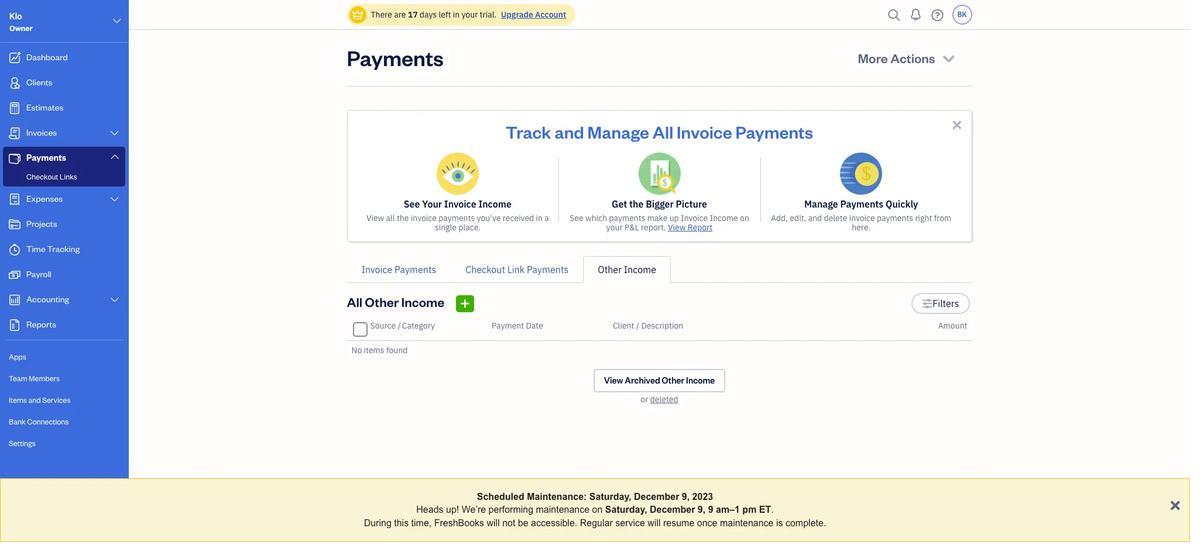 Task type: locate. For each thing, give the bounding box(es) containing it.
1 payments from the left
[[439, 213, 475, 224]]

more actions button
[[847, 44, 967, 72]]

scheduled maintenance: saturday, december 9, 2023 heads up! we're performing maintenance on saturday, december 9, 9 am–1 pm et . during this time, freshbooks will not be accessible. regular service will resume once maintenance is complete.
[[364, 492, 826, 528]]

payments down get
[[609, 213, 645, 224]]

view for view report
[[668, 222, 686, 233]]

on up regular at bottom
[[592, 505, 603, 515]]

picture
[[676, 198, 707, 210]]

1 horizontal spatial on
[[740, 213, 749, 224]]

payments
[[439, 213, 475, 224], [609, 213, 645, 224], [877, 213, 913, 224]]

report image
[[8, 320, 22, 331]]

there are 17 days left in your trial. upgrade account
[[371, 9, 566, 20]]

add new other income entry image
[[460, 297, 470, 311]]

estimate image
[[8, 102, 22, 114]]

0 horizontal spatial all
[[347, 294, 362, 310]]

1 horizontal spatial will
[[648, 519, 661, 528]]

chevron large down image inside the expenses link
[[109, 195, 120, 204]]

accounting link
[[3, 289, 125, 313]]

0 vertical spatial and
[[555, 121, 584, 143]]

2023
[[692, 492, 713, 502]]

0 vertical spatial checkout
[[26, 172, 58, 181]]

et
[[759, 505, 771, 515]]

saturday, up regular at bottom
[[589, 492, 631, 502]]

/ right source
[[398, 321, 401, 331]]

0 horizontal spatial on
[[592, 505, 603, 515]]

view
[[366, 213, 384, 224], [668, 222, 686, 233], [604, 375, 623, 386]]

and
[[555, 121, 584, 143], [808, 213, 822, 224], [28, 396, 41, 405]]

0 horizontal spatial 9,
[[682, 492, 690, 502]]

your left the p&l
[[606, 222, 623, 233]]

chevron large down image
[[112, 14, 122, 28], [109, 195, 120, 204], [109, 296, 120, 305]]

and right items
[[28, 396, 41, 405]]

crown image
[[352, 8, 364, 21]]

chevron large down image inside "invoices" link
[[109, 129, 120, 138]]

main element
[[0, 0, 158, 543]]

on
[[740, 213, 749, 224], [592, 505, 603, 515]]

9, left 2023
[[682, 492, 690, 502]]

will right service
[[648, 519, 661, 528]]

1 vertical spatial chevron large down image
[[109, 195, 120, 204]]

see inside see your invoice income view all the invoice payments you've received in a single place.
[[404, 198, 420, 210]]

bank
[[9, 417, 26, 427]]

invoice for payments
[[849, 213, 875, 224]]

or deleted
[[641, 395, 678, 405]]

links
[[60, 172, 77, 181]]

days
[[420, 9, 437, 20]]

0 vertical spatial your
[[462, 9, 478, 20]]

0 horizontal spatial other
[[365, 294, 399, 310]]

not
[[502, 519, 515, 528]]

here.
[[852, 222, 871, 233]]

0 vertical spatial other
[[598, 264, 622, 276]]

payment date button
[[492, 321, 543, 331]]

maintenance down pm
[[720, 519, 774, 528]]

see left your
[[404, 198, 420, 210]]

chevron large down image inside accounting link
[[109, 296, 120, 305]]

manage
[[587, 121, 649, 143], [804, 198, 838, 210]]

filters
[[933, 298, 959, 310]]

0 vertical spatial chevron large down image
[[109, 129, 120, 138]]

2 horizontal spatial view
[[668, 222, 686, 233]]

1 vertical spatial in
[[536, 213, 543, 224]]

1 vertical spatial chevron large down image
[[109, 152, 120, 162]]

expenses link
[[3, 188, 125, 212]]

1 vertical spatial maintenance
[[720, 519, 774, 528]]

close image
[[950, 118, 964, 132]]

actions
[[890, 50, 935, 66]]

be
[[518, 519, 528, 528]]

1 chevron large down image from the top
[[109, 129, 120, 138]]

see
[[404, 198, 420, 210], [570, 213, 583, 224]]

time tracking link
[[3, 238, 125, 262]]

payments inside manage payments quickly add, edit, and delete invoice payments right from here.
[[840, 198, 883, 210]]

received
[[503, 213, 534, 224]]

2 horizontal spatial and
[[808, 213, 822, 224]]

1 invoice from the left
[[411, 213, 437, 224]]

view left archived
[[604, 375, 623, 386]]

checkout
[[26, 172, 58, 181], [466, 264, 505, 276]]

and inside main "element"
[[28, 396, 41, 405]]

payments inside manage payments quickly add, edit, and delete invoice payments right from here.
[[877, 213, 913, 224]]

in inside see your invoice income view all the invoice payments you've received in a single place.
[[536, 213, 543, 224]]

1 horizontal spatial in
[[536, 213, 543, 224]]

1 horizontal spatial view
[[604, 375, 623, 386]]

0 horizontal spatial see
[[404, 198, 420, 210]]

team members
[[9, 374, 60, 383]]

view right "make"
[[668, 222, 686, 233]]

1 vertical spatial see
[[570, 213, 583, 224]]

get
[[612, 198, 627, 210]]

see inside see which payments make up invoice income on your p&l report.
[[570, 213, 583, 224]]

1 horizontal spatial manage
[[804, 198, 838, 210]]

1 vertical spatial and
[[808, 213, 822, 224]]

2 horizontal spatial other
[[662, 375, 684, 386]]

your left trial.
[[462, 9, 478, 20]]

invoice inside manage payments quickly add, edit, and delete invoice payments right from here.
[[849, 213, 875, 224]]

2 invoice from the left
[[849, 213, 875, 224]]

checkout up expenses
[[26, 172, 58, 181]]

2 chevron large down image from the top
[[109, 152, 120, 162]]

0 vertical spatial manage
[[587, 121, 649, 143]]

checkout for checkout links
[[26, 172, 58, 181]]

other up deleted at the right bottom
[[662, 375, 684, 386]]

1 horizontal spatial all
[[653, 121, 673, 143]]

2 / from the left
[[636, 321, 639, 331]]

9, left 9
[[698, 505, 705, 515]]

other income link
[[583, 256, 671, 283]]

no
[[352, 345, 362, 356]]

quickly
[[886, 198, 918, 210]]

other up source
[[365, 294, 399, 310]]

payments
[[347, 44, 444, 71], [736, 121, 813, 143], [26, 152, 66, 163], [840, 198, 883, 210], [395, 264, 436, 276], [527, 264, 569, 276]]

1 vertical spatial your
[[606, 222, 623, 233]]

2 horizontal spatial payments
[[877, 213, 913, 224]]

client image
[[8, 77, 22, 89]]

regular
[[580, 519, 613, 528]]

see left which
[[570, 213, 583, 224]]

9,
[[682, 492, 690, 502], [698, 505, 705, 515]]

all up get the bigger picture
[[653, 121, 673, 143]]

× dialog
[[0, 479, 1190, 543]]

your
[[462, 9, 478, 20], [606, 222, 623, 233]]

17
[[408, 9, 418, 20]]

owner
[[9, 23, 33, 33]]

invoice payments link
[[347, 256, 451, 283]]

track and manage all invoice payments
[[506, 121, 813, 143]]

0 horizontal spatial and
[[28, 396, 41, 405]]

manage payments quickly add, edit, and delete invoice payments right from here.
[[771, 198, 951, 233]]

1 vertical spatial all
[[347, 294, 362, 310]]

saturday, up service
[[605, 505, 647, 515]]

1 horizontal spatial your
[[606, 222, 623, 233]]

and for services
[[28, 396, 41, 405]]

delete
[[824, 213, 847, 224]]

search image
[[885, 6, 904, 24]]

3 payments from the left
[[877, 213, 913, 224]]

1 will from the left
[[487, 519, 500, 528]]

2 vertical spatial and
[[28, 396, 41, 405]]

you've
[[477, 213, 501, 224]]

accessible.
[[531, 519, 577, 528]]

1 horizontal spatial other
[[598, 264, 622, 276]]

on left add,
[[740, 213, 749, 224]]

income inside see your invoice income view all the invoice payments you've received in a single place.
[[478, 198, 512, 210]]

1 horizontal spatial checkout
[[466, 264, 505, 276]]

in right the left at the left of the page
[[453, 9, 460, 20]]

other down which
[[598, 264, 622, 276]]

maintenance down maintenance:
[[536, 505, 590, 515]]

checkout left link on the left of the page
[[466, 264, 505, 276]]

expense image
[[8, 194, 22, 205]]

the inside see your invoice income view all the invoice payments you've received in a single place.
[[397, 213, 409, 224]]

0 vertical spatial saturday,
[[589, 492, 631, 502]]

1 horizontal spatial and
[[555, 121, 584, 143]]

invoice inside see your invoice income view all the invoice payments you've received in a single place.
[[411, 213, 437, 224]]

the right all
[[397, 213, 409, 224]]

december
[[634, 492, 679, 502], [650, 505, 695, 515]]

9
[[708, 505, 713, 515]]

view archived other income link
[[593, 369, 725, 393]]

1 vertical spatial manage
[[804, 198, 838, 210]]

settings image
[[922, 297, 933, 311]]

invoice down your
[[411, 213, 437, 224]]

are
[[394, 9, 406, 20]]

/ for description
[[636, 321, 639, 331]]

up
[[669, 213, 679, 224]]

payments down quickly
[[877, 213, 913, 224]]

chevron large down image for payments
[[109, 152, 120, 162]]

1 horizontal spatial see
[[570, 213, 583, 224]]

will left not
[[487, 519, 500, 528]]

and right track
[[555, 121, 584, 143]]

connections
[[27, 417, 69, 427]]

0 horizontal spatial view
[[366, 213, 384, 224]]

1 vertical spatial checkout
[[466, 264, 505, 276]]

/ for category
[[398, 321, 401, 331]]

apps
[[9, 352, 26, 362]]

1 horizontal spatial the
[[629, 198, 644, 210]]

view inside view archived other income link
[[604, 375, 623, 386]]

1 / from the left
[[398, 321, 401, 331]]

chevron large down image up payments link on the left
[[109, 129, 120, 138]]

1 vertical spatial 9,
[[698, 505, 705, 515]]

chevrondown image
[[941, 50, 957, 66]]

1 horizontal spatial 9,
[[698, 505, 705, 515]]

checkout inside main "element"
[[26, 172, 58, 181]]

in left a
[[536, 213, 543, 224]]

income inside see which payments make up invoice income on your p&l report.
[[710, 213, 738, 224]]

members
[[29, 374, 60, 383]]

all up no
[[347, 294, 362, 310]]

1 vertical spatial the
[[397, 213, 409, 224]]

bank connections link
[[3, 412, 125, 433]]

income
[[478, 198, 512, 210], [710, 213, 738, 224], [624, 264, 656, 276], [401, 294, 445, 310], [686, 375, 715, 386]]

0 vertical spatial in
[[453, 9, 460, 20]]

your
[[422, 198, 442, 210]]

which
[[585, 213, 607, 224]]

1 vertical spatial on
[[592, 505, 603, 515]]

report
[[688, 222, 713, 233]]

0 horizontal spatial maintenance
[[536, 505, 590, 515]]

2 vertical spatial chevron large down image
[[109, 296, 120, 305]]

chevron large down image
[[109, 129, 120, 138], [109, 152, 120, 162]]

view left all
[[366, 213, 384, 224]]

payments inside see your invoice income view all the invoice payments you've received in a single place.
[[439, 213, 475, 224]]

invoice
[[677, 121, 732, 143], [444, 198, 476, 210], [681, 213, 708, 224], [361, 264, 392, 276]]

time
[[26, 244, 46, 255]]

projects
[[26, 218, 57, 229]]

2 payments from the left
[[609, 213, 645, 224]]

see your invoice income image
[[437, 153, 479, 195]]

invoices
[[26, 127, 57, 138]]

settings
[[9, 439, 36, 448]]

chevron large down image up checkout links link
[[109, 152, 120, 162]]

0 horizontal spatial the
[[397, 213, 409, 224]]

reports
[[26, 319, 56, 330]]

1 vertical spatial other
[[365, 294, 399, 310]]

payments inside invoice payments link
[[395, 264, 436, 276]]

payments down your
[[439, 213, 475, 224]]

/ right client
[[636, 321, 639, 331]]

deleted
[[650, 395, 678, 405]]

the right get
[[629, 198, 644, 210]]

report.
[[641, 222, 666, 233]]

klo
[[9, 11, 22, 22]]

1 horizontal spatial payments
[[609, 213, 645, 224]]

trial.
[[480, 9, 497, 20]]

0 horizontal spatial will
[[487, 519, 500, 528]]

0 horizontal spatial invoice
[[411, 213, 437, 224]]

invoice right delete
[[849, 213, 875, 224]]

0 vertical spatial on
[[740, 213, 749, 224]]

dashboard
[[26, 52, 68, 63]]

invoice inside see your invoice income view all the invoice payments you've received in a single place.
[[444, 198, 476, 210]]

and right edit,
[[808, 213, 822, 224]]

service
[[615, 519, 645, 528]]

0 vertical spatial see
[[404, 198, 420, 210]]

invoices link
[[3, 122, 125, 146]]

0 horizontal spatial payments
[[439, 213, 475, 224]]

1 horizontal spatial invoice
[[849, 213, 875, 224]]

0 horizontal spatial /
[[398, 321, 401, 331]]

1 horizontal spatial /
[[636, 321, 639, 331]]

0 horizontal spatial checkout
[[26, 172, 58, 181]]

all other income
[[347, 294, 445, 310]]

invoice image
[[8, 128, 22, 139]]



Task type: vqa. For each thing, say whether or not it's contained in the screenshot.
'spending'
no



Task type: describe. For each thing, give the bounding box(es) containing it.
description
[[641, 321, 683, 331]]

payroll
[[26, 269, 51, 280]]

view archived other income
[[604, 375, 715, 386]]

reports link
[[3, 314, 125, 338]]

projects link
[[3, 213, 125, 237]]

apps link
[[3, 347, 125, 368]]

chevron large down image for invoices
[[109, 129, 120, 138]]

payments link
[[3, 147, 125, 170]]

category
[[402, 321, 435, 331]]

payment date
[[492, 321, 543, 331]]

payment
[[492, 321, 524, 331]]

client / description
[[613, 321, 683, 331]]

0 vertical spatial december
[[634, 492, 679, 502]]

on inside the scheduled maintenance: saturday, december 9, 2023 heads up! we're performing maintenance on saturday, december 9, 9 am–1 pm et . during this time, freshbooks will not be accessible. regular service will resume once maintenance is complete.
[[592, 505, 603, 515]]

other income
[[598, 264, 656, 276]]

freshbooks
[[434, 519, 484, 528]]

checkout link payments
[[466, 264, 569, 276]]

see which payments make up invoice income on your p&l report.
[[570, 213, 749, 233]]

track
[[506, 121, 551, 143]]

invoice for your
[[411, 213, 437, 224]]

invoice payments
[[361, 264, 436, 276]]

checkout links
[[26, 172, 77, 181]]

more
[[858, 50, 888, 66]]

am–1
[[716, 505, 740, 515]]

services
[[42, 396, 71, 405]]

chevron large down image for expenses
[[109, 195, 120, 204]]

team
[[9, 374, 27, 383]]

0 vertical spatial the
[[629, 198, 644, 210]]

.
[[771, 505, 774, 515]]

dashboard image
[[8, 52, 22, 64]]

accounting
[[26, 294, 69, 305]]

payments for income
[[439, 213, 475, 224]]

1 horizontal spatial maintenance
[[720, 519, 774, 528]]

we're
[[462, 505, 486, 515]]

settings link
[[3, 434, 125, 454]]

checkout links link
[[5, 170, 123, 184]]

source
[[370, 321, 396, 331]]

klo owner
[[9, 11, 33, 33]]

place.
[[458, 222, 481, 233]]

or
[[641, 395, 648, 405]]

time,
[[411, 519, 432, 528]]

payments inside see which payments make up invoice income on your p&l report.
[[609, 213, 645, 224]]

1 vertical spatial december
[[650, 505, 695, 515]]

see for which
[[570, 213, 583, 224]]

scheduled
[[477, 492, 524, 502]]

team members link
[[3, 369, 125, 389]]

go to help image
[[928, 6, 947, 24]]

this
[[394, 519, 409, 528]]

all
[[386, 213, 395, 224]]

0 horizontal spatial manage
[[587, 121, 649, 143]]

× button
[[1170, 493, 1181, 515]]

manage inside manage payments quickly add, edit, and delete invoice payments right from here.
[[804, 198, 838, 210]]

estimates
[[26, 102, 63, 113]]

get the bigger picture
[[612, 198, 707, 210]]

bk button
[[952, 5, 972, 25]]

0 vertical spatial chevron large down image
[[112, 14, 122, 28]]

manage payments quickly image
[[840, 153, 882, 195]]

chart image
[[8, 294, 22, 306]]

time tracking
[[26, 244, 80, 255]]

is
[[776, 519, 783, 528]]

bank connections
[[9, 417, 69, 427]]

estimates link
[[3, 97, 125, 121]]

view inside see your invoice income view all the invoice payments you've received in a single place.
[[366, 213, 384, 224]]

items and services
[[9, 396, 71, 405]]

money image
[[8, 269, 22, 281]]

link
[[507, 264, 525, 276]]

filters button
[[911, 293, 970, 314]]

no items found
[[352, 345, 408, 356]]

payments for add,
[[877, 213, 913, 224]]

payment image
[[8, 153, 22, 164]]

see for your
[[404, 198, 420, 210]]

make
[[647, 213, 668, 224]]

clients link
[[3, 71, 125, 95]]

notifications image
[[906, 3, 925, 26]]

your inside see which payments make up invoice income on your p&l report.
[[606, 222, 623, 233]]

maintenance:
[[527, 492, 587, 502]]

right
[[915, 213, 932, 224]]

1 vertical spatial saturday,
[[605, 505, 647, 515]]

items and services link
[[3, 390, 125, 411]]

invoice inside see which payments make up invoice income on your p&l report.
[[681, 213, 708, 224]]

get the bigger picture image
[[638, 153, 680, 195]]

view report
[[668, 222, 713, 233]]

found
[[386, 345, 408, 356]]

items
[[9, 396, 27, 405]]

checkout for checkout link payments
[[466, 264, 505, 276]]

0 horizontal spatial in
[[453, 9, 460, 20]]

timer image
[[8, 244, 22, 256]]

there
[[371, 9, 392, 20]]

bigger
[[646, 198, 674, 210]]

up!
[[446, 505, 459, 515]]

0 vertical spatial 9,
[[682, 492, 690, 502]]

clients
[[26, 77, 52, 88]]

items
[[364, 345, 384, 356]]

view for view archived other income
[[604, 375, 623, 386]]

2 vertical spatial other
[[662, 375, 684, 386]]

from
[[934, 213, 951, 224]]

resume
[[663, 519, 694, 528]]

2 will from the left
[[648, 519, 661, 528]]

account
[[535, 9, 566, 20]]

pm
[[742, 505, 756, 515]]

amount
[[938, 321, 967, 331]]

chevron large down image for accounting
[[109, 296, 120, 305]]

0 vertical spatial all
[[653, 121, 673, 143]]

single
[[435, 222, 457, 233]]

payments inside payments link
[[26, 152, 66, 163]]

more actions
[[858, 50, 935, 66]]

client
[[613, 321, 634, 331]]

edit,
[[790, 213, 806, 224]]

upgrade
[[501, 9, 533, 20]]

complete.
[[786, 519, 826, 528]]

payments inside checkout link payments link
[[527, 264, 569, 276]]

and for manage
[[555, 121, 584, 143]]

0 horizontal spatial your
[[462, 9, 478, 20]]

on inside see which payments make up invoice income on your p&l report.
[[740, 213, 749, 224]]

0 vertical spatial maintenance
[[536, 505, 590, 515]]

left
[[439, 9, 451, 20]]

and inside manage payments quickly add, edit, and delete invoice payments right from here.
[[808, 213, 822, 224]]

project image
[[8, 219, 22, 231]]



